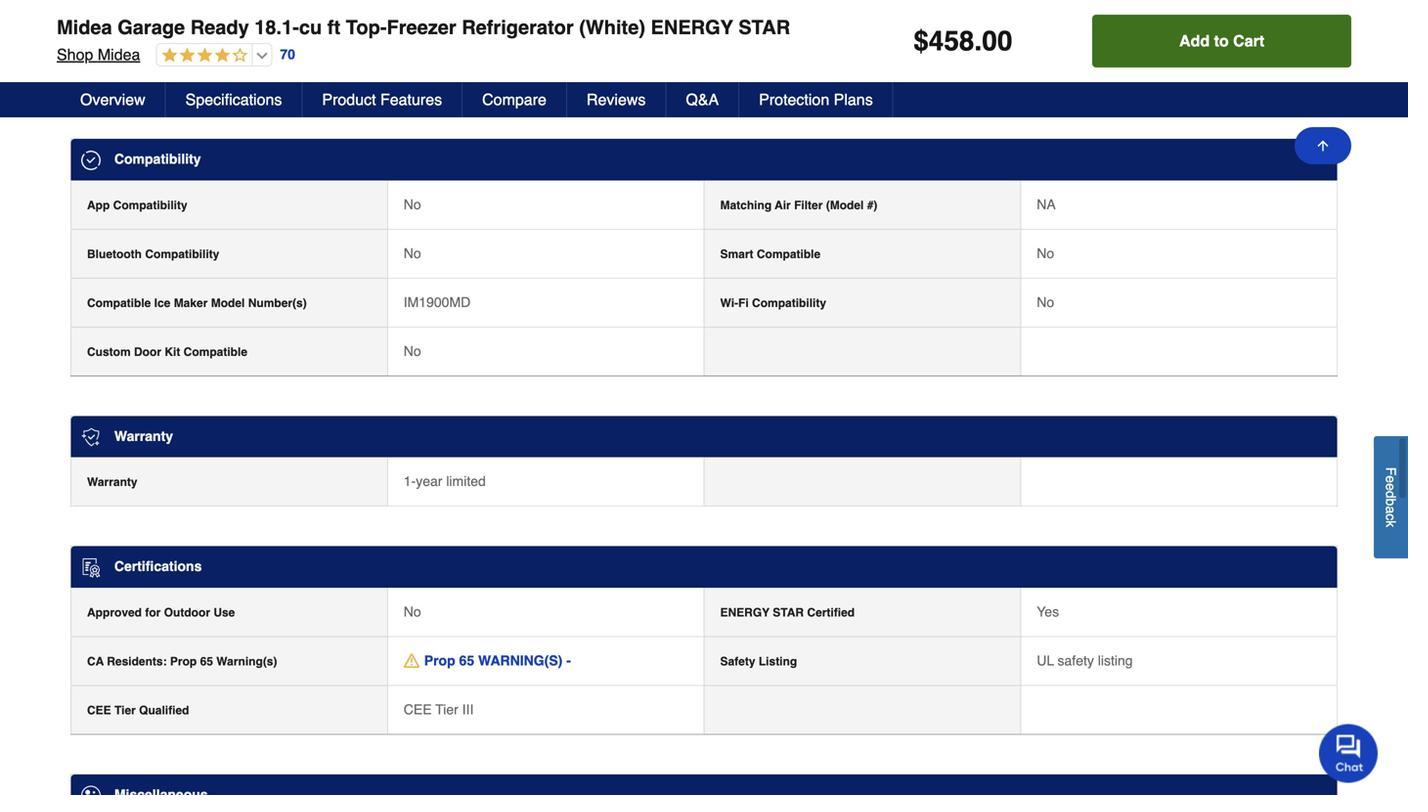 Task type: describe. For each thing, give the bounding box(es) containing it.
approved for outdoor use
[[87, 606, 235, 620]]

product features
[[322, 90, 442, 109]]

4.2 stars image
[[157, 47, 248, 65]]

.
[[975, 25, 982, 57]]

reviews button
[[567, 82, 667, 117]]

ul
[[1037, 653, 1054, 669]]

door
[[134, 345, 161, 359]]

garage
[[118, 16, 185, 39]]

1-
[[404, 474, 416, 489]]

safety
[[721, 655, 756, 669]]

to
[[1215, 32, 1229, 50]]

protection
[[759, 90, 830, 109]]

crispers
[[203, 68, 251, 82]]

cee for cee tier iii
[[404, 702, 432, 718]]

smart
[[721, 247, 754, 261]]

1 vertical spatial midea
[[98, 45, 140, 64]]

prop 65 warning(s) - link
[[404, 651, 571, 671]]

smart compatible
[[721, 247, 821, 261]]

wi-fi compatibility
[[721, 296, 827, 310]]

compatible ice maker model number(s)
[[87, 296, 307, 310]]

number(s)
[[248, 296, 307, 310]]

ios
[[786, 19, 806, 33]]

add
[[1180, 32, 1210, 50]]

reviews
[[587, 90, 646, 109]]

1 vertical spatial star
[[773, 606, 804, 620]]

use
[[214, 606, 235, 620]]

specifications
[[186, 90, 282, 109]]

iii
[[462, 702, 474, 718]]

certifications
[[114, 559, 202, 574]]

ca
[[87, 655, 104, 669]]

chat invite button image
[[1320, 723, 1379, 783]]

(model
[[826, 198, 864, 212]]

f e e d b a c k button
[[1374, 436, 1409, 558]]

shop midea
[[57, 45, 140, 64]]

filter
[[794, 198, 823, 212]]

$
[[914, 25, 929, 57]]

top-
[[346, 16, 387, 39]]

works for 2
[[721, 68, 756, 82]]

1-year limited
[[404, 474, 486, 489]]

energy star certified
[[721, 606, 855, 620]]

custom
[[87, 345, 131, 359]]

0 horizontal spatial prop
[[170, 655, 197, 669]]

1 vertical spatial compatible
[[87, 296, 151, 310]]

compatibility up app compatibility
[[114, 151, 201, 167]]

refrigerator
[[462, 16, 574, 39]]

yes
[[1037, 604, 1060, 620]]

features
[[381, 90, 442, 109]]

compatibility right the fi
[[752, 296, 827, 310]]

ul safety listing
[[1037, 653, 1133, 669]]

arrow up image
[[1316, 138, 1331, 154]]

overview button
[[61, 82, 166, 117]]

ca residents: prop 65 warning(s)
[[87, 655, 277, 669]]

(white)
[[579, 16, 646, 39]]

1 e from the top
[[1384, 476, 1399, 483]]

limited
[[446, 474, 486, 489]]

qualified
[[139, 704, 189, 718]]

model
[[211, 296, 245, 310]]

safety listing
[[721, 655, 797, 669]]

f
[[1384, 467, 1399, 476]]

matching
[[721, 198, 772, 212]]

compare
[[482, 90, 547, 109]]

midea garage ready 18.1-cu ft top-freezer refrigerator (white) energy star
[[57, 16, 791, 39]]

1 horizontal spatial compatible
[[184, 345, 248, 359]]

f e e d b a c k
[[1384, 467, 1399, 527]]

1 vertical spatial energy
[[721, 606, 770, 620]]

a
[[1384, 506, 1399, 514]]

freezer
[[387, 16, 457, 39]]

cu
[[299, 16, 322, 39]]

app compatibility
[[87, 198, 188, 212]]

humidity-
[[87, 68, 141, 82]]

458
[[929, 25, 975, 57]]

18.1-
[[255, 16, 299, 39]]

overview
[[80, 90, 145, 109]]

0 vertical spatial star
[[739, 16, 791, 39]]

maker
[[174, 296, 208, 310]]

1 vertical spatial warranty
[[87, 476, 138, 489]]

product
[[322, 90, 376, 109]]

2
[[404, 66, 411, 82]]

q&a
[[686, 90, 719, 109]]



Task type: locate. For each thing, give the bounding box(es) containing it.
1 horizontal spatial 65
[[459, 653, 475, 669]]

1 horizontal spatial prop
[[424, 653, 456, 669]]

with for 2
[[759, 68, 783, 82]]

d
[[1384, 491, 1399, 498]]

certified
[[807, 606, 855, 620]]

1 vertical spatial with
[[759, 68, 783, 82]]

cee tier iii
[[404, 702, 474, 718]]

fi
[[739, 296, 749, 310]]

k
[[1384, 521, 1399, 527]]

q&a button
[[667, 82, 740, 117]]

65 left warning(s)
[[200, 655, 213, 669]]

outdoor
[[164, 606, 210, 620]]

warranty down door at the top of page
[[114, 428, 173, 444]]

b
[[1384, 498, 1399, 506]]

works up q&a button
[[721, 68, 756, 82]]

-
[[567, 653, 571, 669]]

1 horizontal spatial cee
[[404, 702, 432, 718]]

ready
[[190, 16, 249, 39]]

tier for qualified
[[114, 704, 136, 718]]

#)
[[867, 198, 878, 212]]

compatibility
[[114, 151, 201, 167], [113, 198, 188, 212], [145, 247, 219, 261], [752, 296, 827, 310]]

65 up iii
[[459, 653, 475, 669]]

works for no
[[721, 19, 756, 33]]

controlled
[[141, 68, 200, 82]]

works
[[721, 19, 756, 33], [721, 68, 756, 82]]

cee down 'ca'
[[87, 704, 111, 718]]

with for no
[[759, 19, 783, 33]]

1 vertical spatial works
[[721, 68, 756, 82]]

1 with from the top
[[759, 19, 783, 33]]

c
[[1384, 514, 1399, 521]]

hub required
[[87, 19, 164, 33]]

prop right residents:
[[170, 655, 197, 669]]

2 with from the top
[[759, 68, 783, 82]]

with left ios
[[759, 19, 783, 33]]

midea up shop
[[57, 16, 112, 39]]

0 vertical spatial works
[[721, 19, 756, 33]]

im1900md
[[404, 294, 471, 310]]

compatible right kit on the left
[[184, 345, 248, 359]]

residents:
[[107, 655, 167, 669]]

star up the
[[739, 16, 791, 39]]

0 horizontal spatial 65
[[200, 655, 213, 669]]

listing
[[1098, 653, 1133, 669]]

1 horizontal spatial tier
[[436, 702, 459, 718]]

tier left iii
[[436, 702, 459, 718]]

shop
[[57, 45, 93, 64]]

humidity-controlled crispers
[[87, 68, 251, 82]]

prop
[[424, 653, 456, 669], [170, 655, 197, 669]]

tier for iii
[[436, 702, 459, 718]]

prop right 'prop65 warning' image
[[424, 653, 456, 669]]

2 vertical spatial compatible
[[184, 345, 248, 359]]

star
[[739, 16, 791, 39], [773, 606, 804, 620]]

prop65 warning image
[[404, 653, 419, 669]]

midea up humidity- in the top left of the page
[[98, 45, 140, 64]]

ft
[[328, 16, 341, 39]]

works with the google assistant
[[721, 68, 903, 82]]

ice
[[154, 296, 171, 310]]

wi-
[[721, 296, 739, 310]]

bluetooth
[[87, 247, 142, 261]]

2 e from the top
[[1384, 483, 1399, 491]]

air
[[775, 198, 791, 212]]

bluetooth compatibility
[[87, 247, 219, 261]]

year
[[416, 474, 443, 489]]

star left certified
[[773, 606, 804, 620]]

compare button
[[463, 82, 567, 117]]

add to cart button
[[1093, 15, 1352, 68]]

custom door kit compatible
[[87, 345, 248, 359]]

tier left qualified at left bottom
[[114, 704, 136, 718]]

na
[[1037, 197, 1056, 212]]

65
[[459, 653, 475, 669], [200, 655, 213, 669]]

70
[[280, 47, 295, 62]]

prop 65 warning(s) -
[[424, 653, 571, 669]]

0 vertical spatial energy
[[651, 16, 734, 39]]

safety
[[1058, 653, 1095, 669]]

the
[[786, 68, 804, 82]]

2 works from the top
[[721, 68, 756, 82]]

cee down 'prop65 warning' image
[[404, 702, 432, 718]]

compatible left ice
[[87, 296, 151, 310]]

cart
[[1234, 32, 1265, 50]]

for
[[145, 606, 161, 620]]

1 works from the top
[[721, 19, 756, 33]]

cee
[[404, 702, 432, 718], [87, 704, 111, 718]]

compatible down air on the right of page
[[757, 247, 821, 261]]

e
[[1384, 476, 1399, 483], [1384, 483, 1399, 491]]

energy up safety
[[721, 606, 770, 620]]

0 vertical spatial midea
[[57, 16, 112, 39]]

0 horizontal spatial cee
[[87, 704, 111, 718]]

e up d
[[1384, 476, 1399, 483]]

0 horizontal spatial tier
[[114, 704, 136, 718]]

works with ios
[[721, 19, 806, 33]]

0 horizontal spatial compatible
[[87, 296, 151, 310]]

2 horizontal spatial compatible
[[757, 247, 821, 261]]

works left ios
[[721, 19, 756, 33]]

compatible
[[757, 247, 821, 261], [87, 296, 151, 310], [184, 345, 248, 359]]

0 vertical spatial with
[[759, 19, 783, 33]]

kit
[[165, 345, 180, 359]]

0 vertical spatial compatible
[[757, 247, 821, 261]]

cee for cee tier qualified
[[87, 704, 111, 718]]

app
[[87, 198, 110, 212]]

approved
[[87, 606, 142, 620]]

protection plans button
[[740, 82, 894, 117]]

product features button
[[303, 82, 463, 117]]

add to cart
[[1180, 32, 1265, 50]]

assistant
[[851, 68, 903, 82]]

warning(s)
[[478, 653, 563, 669]]

$ 458 . 00
[[914, 25, 1013, 57]]

0 vertical spatial warranty
[[114, 428, 173, 444]]

compatibility up bluetooth compatibility
[[113, 198, 188, 212]]

warranty up certifications
[[87, 476, 138, 489]]

cee tier qualified
[[87, 704, 189, 718]]

energy up q&a
[[651, 16, 734, 39]]

specifications button
[[166, 82, 303, 117]]

plans
[[834, 90, 873, 109]]

required
[[113, 19, 164, 33]]

matching air filter (model #)
[[721, 198, 878, 212]]

hub
[[87, 19, 110, 33]]

with left the
[[759, 68, 783, 82]]

00
[[982, 25, 1013, 57]]

google
[[807, 68, 847, 82]]

midea
[[57, 16, 112, 39], [98, 45, 140, 64]]

e up 'b'
[[1384, 483, 1399, 491]]

compatibility up the maker on the top of page
[[145, 247, 219, 261]]

warning(s)
[[216, 655, 277, 669]]

listing
[[759, 655, 797, 669]]



Task type: vqa. For each thing, say whether or not it's contained in the screenshot.
topmost "MVPs"
no



